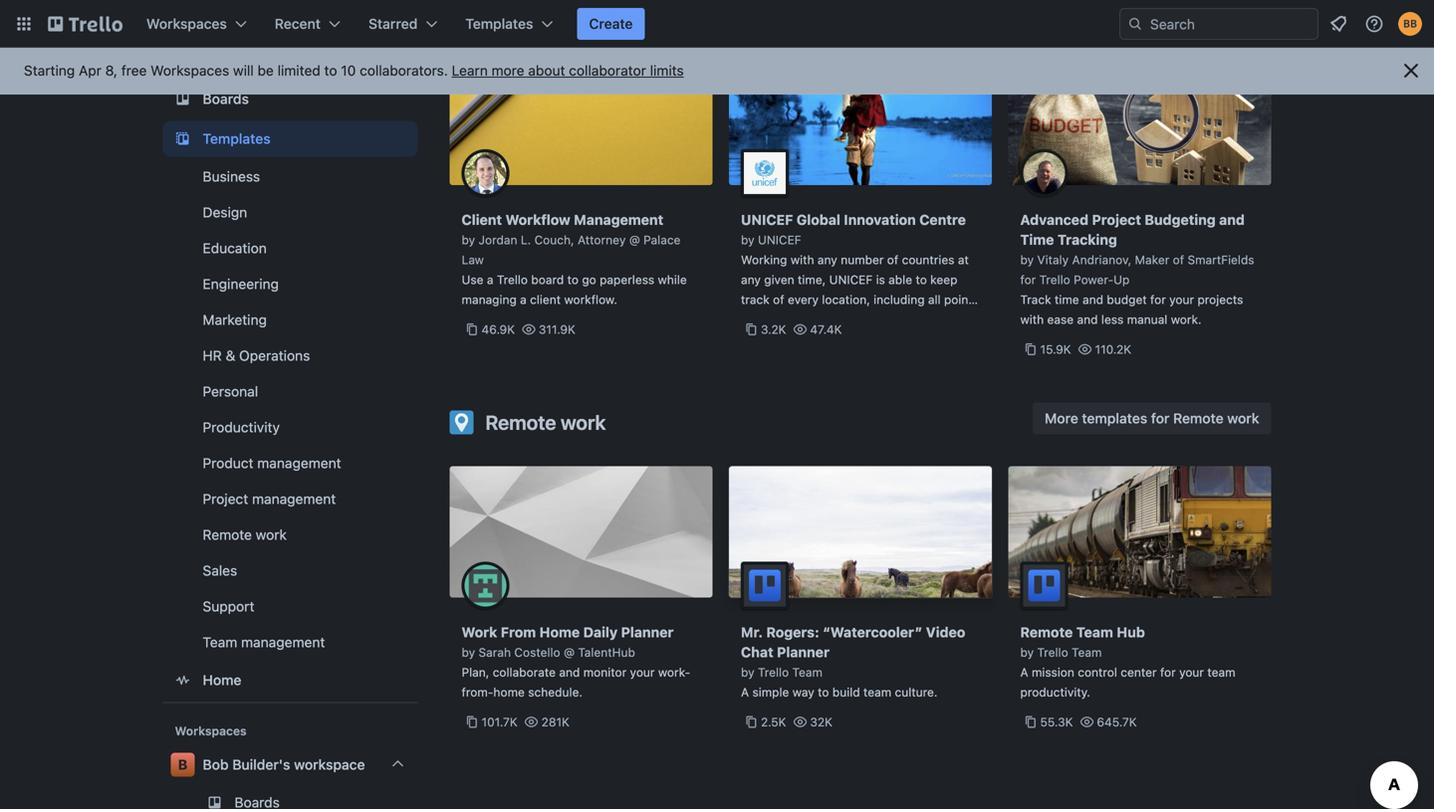 Task type: vqa. For each thing, say whether or not it's contained in the screenshot.
paperless
yes



Task type: locate. For each thing, give the bounding box(es) containing it.
ease
[[1047, 313, 1074, 327]]

home image
[[171, 669, 195, 693]]

a inside remote team hub by trello team a mission control center for your team productivity.
[[1020, 666, 1029, 680]]

and up schedule. at bottom left
[[559, 666, 580, 680]]

team right center
[[1208, 666, 1236, 680]]

law
[[462, 253, 484, 267]]

0 horizontal spatial team
[[864, 686, 892, 700]]

work inside button
[[1228, 410, 1260, 427]]

0 vertical spatial project
[[1092, 212, 1141, 228]]

1 horizontal spatial @
[[629, 233, 640, 247]]

and left less
[[1077, 313, 1098, 327]]

templates up more
[[465, 15, 533, 32]]

centre
[[920, 212, 966, 228]]

by up law
[[462, 233, 475, 247]]

starred button
[[357, 8, 450, 40]]

10
[[341, 62, 356, 79]]

support link
[[163, 591, 418, 623]]

every down location,
[[826, 313, 857, 327]]

by down chat
[[741, 666, 755, 680]]

1 horizontal spatial every
[[826, 313, 857, 327]]

productivity link
[[163, 412, 418, 444]]

for up track
[[1020, 273, 1036, 287]]

0 vertical spatial every
[[788, 293, 819, 307]]

remote work icon image
[[450, 411, 474, 435]]

planner down rogers:
[[777, 644, 830, 661]]

templates link
[[163, 121, 418, 157]]

mr. rogers: "watercooler" video chat planner by trello team a simple way to build team culture.
[[741, 625, 966, 700]]

attorney
[[578, 233, 626, 247]]

daily
[[583, 625, 618, 641]]

trello
[[497, 273, 528, 287], [1040, 273, 1071, 287], [818, 333, 849, 347], [1037, 646, 1068, 660], [758, 666, 789, 680]]

mission
[[1032, 666, 1075, 680]]

your right center
[[1179, 666, 1204, 680]]

trello team image
[[741, 562, 789, 610]]

trello inside remote team hub by trello team a mission control center for your team productivity.
[[1037, 646, 1068, 660]]

0 vertical spatial @
[[629, 233, 640, 247]]

chat
[[741, 644, 774, 661]]

to inside client workflow management by jordan l. couch, attorney @ palace law use a trello board to go paperless while managing a client workflow.
[[567, 273, 579, 287]]

templates up business
[[203, 130, 271, 147]]

any up track
[[741, 273, 761, 287]]

1 vertical spatial a
[[741, 686, 749, 700]]

costello
[[514, 646, 560, 660]]

0 horizontal spatial project
[[203, 491, 248, 507]]

time,
[[798, 273, 826, 287]]

to left go
[[567, 273, 579, 287]]

1 vertical spatial with
[[1020, 313, 1044, 327]]

a left mission
[[1020, 666, 1029, 680]]

0 horizontal spatial a
[[741, 686, 749, 700]]

0 horizontal spatial a
[[487, 273, 494, 287]]

1 horizontal spatial templates
[[465, 15, 533, 32]]

global
[[797, 212, 841, 228]]

2.5k
[[761, 716, 786, 730]]

and inside unicef global innovation centre by unicef working with any number of countries at any given time, unicef is able to keep track of every location, including all points of contact and every important document, on dedicated trello boards.
[[802, 313, 823, 327]]

unicef
[[741, 212, 793, 228], [758, 233, 801, 247], [829, 273, 873, 287]]

@ inside work from home daily planner by sarah costello @ talenthub plan, collaborate and monitor your work- from-home schedule.
[[564, 646, 575, 660]]

645.7k
[[1097, 716, 1137, 730]]

home
[[540, 625, 580, 641], [203, 672, 242, 689]]

remote right templates
[[1173, 410, 1224, 427]]

remote work down project management
[[203, 527, 287, 543]]

your inside advanced project budgeting and time tracking by vitaly andrianov, maker of smartfields for trello power-up track time and budget for your projects with ease and less manual work.
[[1170, 293, 1194, 307]]

product
[[203, 455, 254, 471]]

planner inside the mr. rogers: "watercooler" video chat planner by trello team a simple way to build team culture.
[[777, 644, 830, 661]]

team inside 'link'
[[203, 634, 237, 651]]

client
[[530, 293, 561, 307]]

trello up mission
[[1037, 646, 1068, 660]]

0 horizontal spatial templates
[[203, 130, 271, 147]]

0 horizontal spatial remote work
[[203, 527, 287, 543]]

every
[[788, 293, 819, 307], [826, 313, 857, 327]]

l.
[[521, 233, 531, 247]]

templates button
[[453, 8, 565, 40]]

by up working
[[741, 233, 755, 247]]

0 notifications image
[[1327, 12, 1351, 36]]

15.9k
[[1040, 343, 1072, 357]]

team up control
[[1072, 646, 1102, 660]]

work
[[1228, 410, 1260, 427], [561, 411, 606, 434], [256, 527, 287, 543]]

1 horizontal spatial team
[[1208, 666, 1236, 680]]

1 horizontal spatial project
[[1092, 212, 1141, 228]]

project
[[1092, 212, 1141, 228], [203, 491, 248, 507]]

46.9k
[[482, 323, 515, 337]]

your left work-
[[630, 666, 655, 680]]

smartfields
[[1188, 253, 1255, 267]]

team down support
[[203, 634, 237, 651]]

project up tracking
[[1092, 212, 1141, 228]]

0 vertical spatial planner
[[621, 625, 674, 641]]

of
[[887, 253, 899, 267], [1173, 253, 1184, 267], [773, 293, 785, 307], [741, 313, 752, 327]]

trello up managing
[[497, 273, 528, 287]]

team
[[1077, 625, 1114, 641], [203, 634, 237, 651], [1072, 646, 1102, 660], [792, 666, 823, 680]]

by down time
[[1020, 253, 1034, 267]]

0 horizontal spatial home
[[203, 672, 242, 689]]

home up the costello
[[540, 625, 580, 641]]

2 vertical spatial management
[[241, 634, 325, 651]]

3.2k
[[761, 323, 787, 337]]

management down productivity link
[[257, 455, 341, 471]]

1 horizontal spatial with
[[1020, 313, 1044, 327]]

simple
[[753, 686, 789, 700]]

and up "dedicated"
[[802, 313, 823, 327]]

every down time,
[[788, 293, 819, 307]]

management down support link
[[241, 634, 325, 651]]

to right "able"
[[916, 273, 927, 287]]

team right build
[[864, 686, 892, 700]]

trello team image
[[1020, 562, 1068, 610]]

1 vertical spatial team
[[864, 686, 892, 700]]

and
[[1219, 212, 1245, 228], [1083, 293, 1104, 307], [802, 313, 823, 327], [1077, 313, 1098, 327], [559, 666, 580, 680]]

team up way
[[792, 666, 823, 680]]

of down 'given'
[[773, 293, 785, 307]]

0 vertical spatial home
[[540, 625, 580, 641]]

by inside client workflow management by jordan l. couch, attorney @ palace law use a trello board to go paperless while managing a client workflow.
[[462, 233, 475, 247]]

1 horizontal spatial any
[[818, 253, 838, 267]]

1 vertical spatial planner
[[777, 644, 830, 661]]

@ down management
[[629, 233, 640, 247]]

at
[[958, 253, 969, 267]]

1 horizontal spatial planner
[[777, 644, 830, 661]]

2 vertical spatial workspaces
[[175, 724, 247, 738]]

for up manual
[[1151, 293, 1166, 307]]

1 horizontal spatial home
[[540, 625, 580, 641]]

management for product management
[[257, 455, 341, 471]]

planner inside work from home daily planner by sarah costello @ talenthub plan, collaborate and monitor your work- from-home schedule.
[[621, 625, 674, 641]]

templates
[[465, 15, 533, 32], [203, 130, 271, 147]]

remote
[[1173, 410, 1224, 427], [486, 411, 556, 434], [203, 527, 252, 543], [1020, 625, 1073, 641]]

1 vertical spatial home
[[203, 672, 242, 689]]

of right "maker"
[[1173, 253, 1184, 267]]

workspaces up board icon
[[151, 62, 229, 79]]

support
[[203, 598, 254, 615]]

0 horizontal spatial planner
[[621, 625, 674, 641]]

from-
[[462, 686, 493, 700]]

0 vertical spatial unicef
[[741, 212, 793, 228]]

given
[[764, 273, 795, 287]]

templates inside dropdown button
[[465, 15, 533, 32]]

project down product
[[203, 491, 248, 507]]

bob builder (bobbuilder40) image
[[1399, 12, 1422, 36]]

0 horizontal spatial any
[[741, 273, 761, 287]]

of inside advanced project budgeting and time tracking by vitaly andrianov, maker of smartfields for trello power-up track time and budget for your projects with ease and less manual work.
[[1173, 253, 1184, 267]]

2 vertical spatial unicef
[[829, 273, 873, 287]]

be
[[258, 62, 274, 79]]

trello down vitaly
[[1040, 273, 1071, 287]]

couch,
[[534, 233, 574, 247]]

1 horizontal spatial a
[[1020, 666, 1029, 680]]

a left the simple
[[741, 686, 749, 700]]

0 horizontal spatial @
[[564, 646, 575, 660]]

a right use
[[487, 273, 494, 287]]

0 vertical spatial workspaces
[[146, 15, 227, 32]]

of up on
[[741, 313, 752, 327]]

for inside remote team hub by trello team a mission control center for your team productivity.
[[1160, 666, 1176, 680]]

trello up the simple
[[758, 666, 789, 680]]

1 vertical spatial any
[[741, 273, 761, 287]]

vitaly andrianov, maker of smartfields for trello power-up image
[[1020, 149, 1068, 197]]

47.4k
[[810, 323, 842, 337]]

location,
[[822, 293, 870, 307]]

0 vertical spatial with
[[791, 253, 814, 267]]

trello inside unicef global innovation centre by unicef working with any number of countries at any given time, unicef is able to keep track of every location, including all points of contact and every important document, on dedicated trello boards.
[[818, 333, 849, 347]]

0 horizontal spatial with
[[791, 253, 814, 267]]

with inside advanced project budgeting and time tracking by vitaly andrianov, maker of smartfields for trello power-up track time and budget for your projects with ease and less manual work.
[[1020, 313, 1044, 327]]

workflow
[[506, 212, 571, 228]]

for right templates
[[1151, 410, 1170, 427]]

@ inside client workflow management by jordan l. couch, attorney @ palace law use a trello board to go paperless while managing a client workflow.
[[629, 233, 640, 247]]

rogers:
[[766, 625, 820, 641]]

0 horizontal spatial work
[[256, 527, 287, 543]]

workspaces up free
[[146, 15, 227, 32]]

will
[[233, 62, 254, 79]]

primary element
[[0, 0, 1434, 48]]

advanced project budgeting and time tracking by vitaly andrianov, maker of smartfields for trello power-up track time and budget for your projects with ease and less manual work.
[[1020, 212, 1255, 327]]

1 vertical spatial @
[[564, 646, 575, 660]]

team inside the mr. rogers: "watercooler" video chat planner by trello team a simple way to build team culture.
[[864, 686, 892, 700]]

mr.
[[741, 625, 763, 641]]

document,
[[919, 313, 979, 327]]

team left "hub"
[[1077, 625, 1114, 641]]

client
[[462, 212, 502, 228]]

0 vertical spatial team
[[1208, 666, 1236, 680]]

management down product management link
[[252, 491, 336, 507]]

your
[[1170, 293, 1194, 307], [630, 666, 655, 680], [1179, 666, 1204, 680]]

remote work right 'remote work icon'
[[486, 411, 606, 434]]

by up plan,
[[462, 646, 475, 660]]

about
[[528, 62, 565, 79]]

1 vertical spatial workspaces
[[151, 62, 229, 79]]

your up work.
[[1170, 293, 1194, 307]]

home right home icon
[[203, 672, 242, 689]]

work-
[[658, 666, 691, 680]]

with up time,
[[791, 253, 814, 267]]

a left "client"
[[520, 293, 527, 307]]

workspaces up the bob
[[175, 724, 247, 738]]

any
[[818, 253, 838, 267], [741, 273, 761, 287]]

remote up mission
[[1020, 625, 1073, 641]]

any up time,
[[818, 253, 838, 267]]

by up mission
[[1020, 646, 1034, 660]]

team
[[1208, 666, 1236, 680], [864, 686, 892, 700]]

recent button
[[263, 8, 353, 40]]

0 vertical spatial templates
[[465, 15, 533, 32]]

all
[[928, 293, 941, 307]]

your inside work from home daily planner by sarah costello @ talenthub plan, collaborate and monitor your work- from-home schedule.
[[630, 666, 655, 680]]

1 vertical spatial a
[[520, 293, 527, 307]]

with down track
[[1020, 313, 1044, 327]]

trello left boards.
[[818, 333, 849, 347]]

101.7k
[[482, 716, 518, 730]]

limits
[[650, 62, 684, 79]]

template board image
[[171, 127, 195, 151]]

1 vertical spatial management
[[252, 491, 336, 507]]

management
[[257, 455, 341, 471], [252, 491, 336, 507], [241, 634, 325, 651]]

management inside 'link'
[[241, 634, 325, 651]]

home inside work from home daily planner by sarah costello @ talenthub plan, collaborate and monitor your work- from-home schedule.
[[540, 625, 580, 641]]

learn
[[452, 62, 488, 79]]

for right center
[[1160, 666, 1176, 680]]

1 vertical spatial every
[[826, 313, 857, 327]]

hub
[[1117, 625, 1145, 641]]

0 vertical spatial management
[[257, 455, 341, 471]]

planner up talenthub
[[621, 625, 674, 641]]

boards link
[[163, 81, 418, 117]]

remote inside remote team hub by trello team a mission control center for your team productivity.
[[1020, 625, 1073, 641]]

paperless
[[600, 273, 655, 287]]

sales link
[[163, 555, 418, 587]]

@ right the costello
[[564, 646, 575, 660]]

b
[[178, 757, 188, 773]]

unicef global innovation centre by unicef working with any number of countries at any given time, unicef is able to keep track of every location, including all points of contact and every important document, on dedicated trello boards.
[[741, 212, 979, 347]]

2 horizontal spatial work
[[1228, 410, 1260, 427]]

board image
[[171, 87, 195, 111]]

0 vertical spatial a
[[1020, 666, 1029, 680]]

0 vertical spatial remote work
[[486, 411, 606, 434]]

for inside button
[[1151, 410, 1170, 427]]

to right way
[[818, 686, 829, 700]]

track
[[741, 293, 770, 307]]



Task type: describe. For each thing, give the bounding box(es) containing it.
create
[[589, 15, 633, 32]]

recent
[[275, 15, 321, 32]]

more templates for remote work
[[1045, 410, 1260, 427]]

workspaces inside dropdown button
[[146, 15, 227, 32]]

boards.
[[852, 333, 895, 347]]

0 horizontal spatial every
[[788, 293, 819, 307]]

productivity
[[203, 419, 280, 436]]

1 horizontal spatial a
[[520, 293, 527, 307]]

collaborate
[[493, 666, 556, 680]]

create button
[[577, 8, 645, 40]]

more
[[492, 62, 525, 79]]

0 vertical spatial any
[[818, 253, 838, 267]]

is
[[876, 273, 885, 287]]

marketing link
[[163, 304, 418, 336]]

by inside unicef global innovation centre by unicef working with any number of countries at any given time, unicef is able to keep track of every location, including all points of contact and every important document, on dedicated trello boards.
[[741, 233, 755, 247]]

management for team management
[[241, 634, 325, 651]]

track
[[1020, 293, 1052, 307]]

center
[[1121, 666, 1157, 680]]

1 vertical spatial unicef
[[758, 233, 801, 247]]

by inside the mr. rogers: "watercooler" video chat planner by trello team a simple way to build team culture.
[[741, 666, 755, 680]]

team inside the mr. rogers: "watercooler" video chat planner by trello team a simple way to build team culture.
[[792, 666, 823, 680]]

time
[[1020, 232, 1054, 248]]

build
[[833, 686, 860, 700]]

go
[[582, 273, 596, 287]]

time
[[1055, 293, 1079, 307]]

control
[[1078, 666, 1118, 680]]

innovation
[[844, 212, 916, 228]]

by inside work from home daily planner by sarah costello @ talenthub plan, collaborate and monitor your work- from-home schedule.
[[462, 646, 475, 660]]

engineering link
[[163, 268, 418, 300]]

of up "able"
[[887, 253, 899, 267]]

management
[[574, 212, 664, 228]]

education
[[203, 240, 267, 256]]

remote right 'remote work icon'
[[486, 411, 556, 434]]

and inside work from home daily planner by sarah costello @ talenthub plan, collaborate and monitor your work- from-home schedule.
[[559, 666, 580, 680]]

search image
[[1128, 16, 1144, 32]]

contact
[[756, 313, 799, 327]]

trello inside client workflow management by jordan l. couch, attorney @ palace law use a trello board to go paperless while managing a client workflow.
[[497, 273, 528, 287]]

and up smartfields
[[1219, 212, 1245, 228]]

to left 10
[[324, 62, 337, 79]]

andrianov,
[[1072, 253, 1132, 267]]

remote up sales
[[203, 527, 252, 543]]

311.9k
[[539, 323, 576, 337]]

@ for home
[[564, 646, 575, 660]]

open information menu image
[[1365, 14, 1385, 34]]

unicef image
[[741, 149, 789, 197]]

way
[[793, 686, 815, 700]]

by inside advanced project budgeting and time tracking by vitaly andrianov, maker of smartfields for trello power-up track time and budget for your projects with ease and less manual work.
[[1020, 253, 1034, 267]]

back to home image
[[48, 8, 123, 40]]

business
[[203, 168, 260, 185]]

templates
[[1082, 410, 1148, 427]]

limited
[[278, 62, 321, 79]]

able
[[889, 273, 912, 287]]

team management
[[203, 634, 325, 651]]

apr
[[79, 62, 101, 79]]

working
[[741, 253, 787, 267]]

vitaly
[[1037, 253, 1069, 267]]

hr
[[203, 347, 222, 364]]

1 vertical spatial remote work
[[203, 527, 287, 543]]

project management
[[203, 491, 336, 507]]

project inside advanced project budgeting and time tracking by vitaly andrianov, maker of smartfields for trello power-up track time and budget for your projects with ease and less manual work.
[[1092, 212, 1141, 228]]

boards
[[203, 90, 249, 107]]

1 vertical spatial project
[[203, 491, 248, 507]]

hr & operations
[[203, 347, 310, 364]]

work from home daily planner by sarah costello @ talenthub plan, collaborate and monitor your work- from-home schedule.
[[462, 625, 691, 700]]

to inside unicef global innovation centre by unicef working with any number of countries at any given time, unicef is able to keep track of every location, including all points of contact and every important document, on dedicated trello boards.
[[916, 273, 927, 287]]

starting
[[24, 62, 75, 79]]

plan,
[[462, 666, 489, 680]]

Search field
[[1144, 9, 1318, 39]]

dedicated
[[758, 333, 815, 347]]

a inside the mr. rogers: "watercooler" video chat planner by trello team a simple way to build team culture.
[[741, 686, 749, 700]]

1 vertical spatial templates
[[203, 130, 271, 147]]

1 horizontal spatial remote work
[[486, 411, 606, 434]]

product management
[[203, 455, 341, 471]]

remote team hub by trello team a mission control center for your team productivity.
[[1020, 625, 1236, 700]]

jordan l. couch, attorney @ palace law image
[[462, 149, 509, 197]]

work
[[462, 625, 497, 641]]

bob
[[203, 757, 229, 773]]

"watercooler"
[[823, 625, 923, 641]]

personal link
[[163, 376, 418, 408]]

sales
[[203, 563, 237, 579]]

work.
[[1171, 313, 1202, 327]]

remote inside button
[[1173, 410, 1224, 427]]

32k
[[810, 716, 833, 730]]

personal
[[203, 383, 258, 400]]

jordan
[[479, 233, 517, 247]]

productivity.
[[1020, 686, 1091, 700]]

collaborators.
[[360, 62, 448, 79]]

55.3k
[[1040, 716, 1073, 730]]

281k
[[541, 716, 570, 730]]

video
[[926, 625, 966, 641]]

sarah
[[479, 646, 511, 660]]

builder's
[[232, 757, 290, 773]]

keep
[[931, 273, 958, 287]]

by inside remote team hub by trello team a mission control center for your team productivity.
[[1020, 646, 1034, 660]]

0 vertical spatial a
[[487, 273, 494, 287]]

your inside remote team hub by trello team a mission control center for your team productivity.
[[1179, 666, 1204, 680]]

project management link
[[163, 483, 418, 515]]

education link
[[163, 232, 418, 264]]

8,
[[105, 62, 118, 79]]

managing
[[462, 293, 517, 307]]

while
[[658, 273, 687, 287]]

workspace
[[294, 757, 365, 773]]

team inside remote team hub by trello team a mission control center for your team productivity.
[[1208, 666, 1236, 680]]

home
[[493, 686, 525, 700]]

trello inside advanced project budgeting and time tracking by vitaly andrianov, maker of smartfields for trello power-up track time and budget for your projects with ease and less manual work.
[[1040, 273, 1071, 287]]

management for project management
[[252, 491, 336, 507]]

and down power-
[[1083, 293, 1104, 307]]

starred
[[369, 15, 418, 32]]

trello inside the mr. rogers: "watercooler" video chat planner by trello team a simple way to build team culture.
[[758, 666, 789, 680]]

1 horizontal spatial work
[[561, 411, 606, 434]]

with inside unicef global innovation centre by unicef working with any number of countries at any given time, unicef is able to keep track of every location, including all points of contact and every important document, on dedicated trello boards.
[[791, 253, 814, 267]]

hr & operations link
[[163, 340, 418, 372]]

sarah costello @ talenthub image
[[462, 562, 509, 610]]

remote work link
[[163, 519, 418, 551]]

to inside the mr. rogers: "watercooler" video chat planner by trello team a simple way to build team culture.
[[818, 686, 829, 700]]

starting apr 8, free workspaces will be limited to 10 collaborators. learn more about collaborator limits
[[24, 62, 684, 79]]

@ for management
[[629, 233, 640, 247]]

design link
[[163, 197, 418, 228]]

team management link
[[163, 627, 418, 659]]

schedule.
[[528, 686, 583, 700]]

up
[[1114, 273, 1130, 287]]

countries
[[902, 253, 955, 267]]

tracking
[[1058, 232, 1118, 248]]

more
[[1045, 410, 1079, 427]]

advanced
[[1020, 212, 1089, 228]]

more templates for remote work button
[[1033, 403, 1272, 435]]



